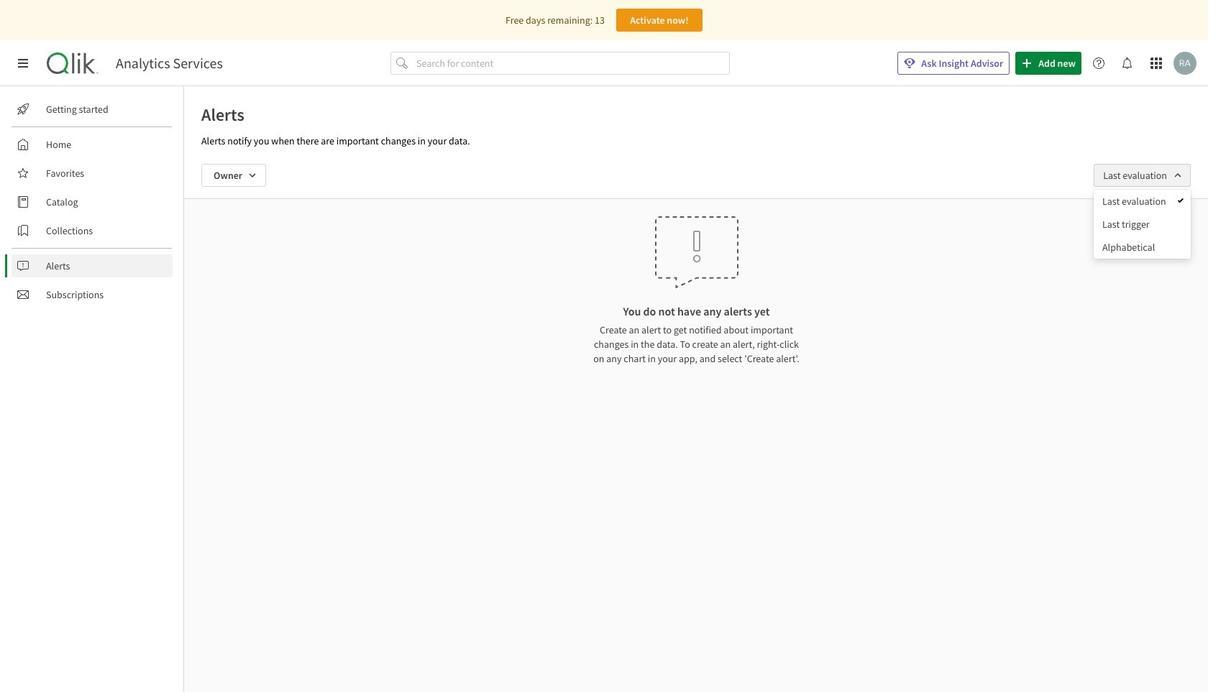 Task type: describe. For each thing, give the bounding box(es) containing it.
1 option from the top
[[1094, 190, 1191, 213]]

close sidebar menu image
[[17, 58, 29, 69]]



Task type: vqa. For each thing, say whether or not it's contained in the screenshot.
the middle menu item
no



Task type: locate. For each thing, give the bounding box(es) containing it.
analytics services element
[[116, 55, 223, 72]]

none field inside the filters region
[[1094, 164, 1191, 187]]

list box
[[1094, 190, 1191, 259]]

option
[[1094, 190, 1191, 213], [1094, 213, 1191, 236], [1094, 236, 1191, 259]]

filters region
[[0, 0, 1209, 693]]

3 option from the top
[[1094, 236, 1191, 259]]

navigation pane element
[[0, 92, 183, 312]]

list box inside the filters region
[[1094, 190, 1191, 259]]

None field
[[1094, 164, 1191, 187]]

2 option from the top
[[1094, 213, 1191, 236]]



